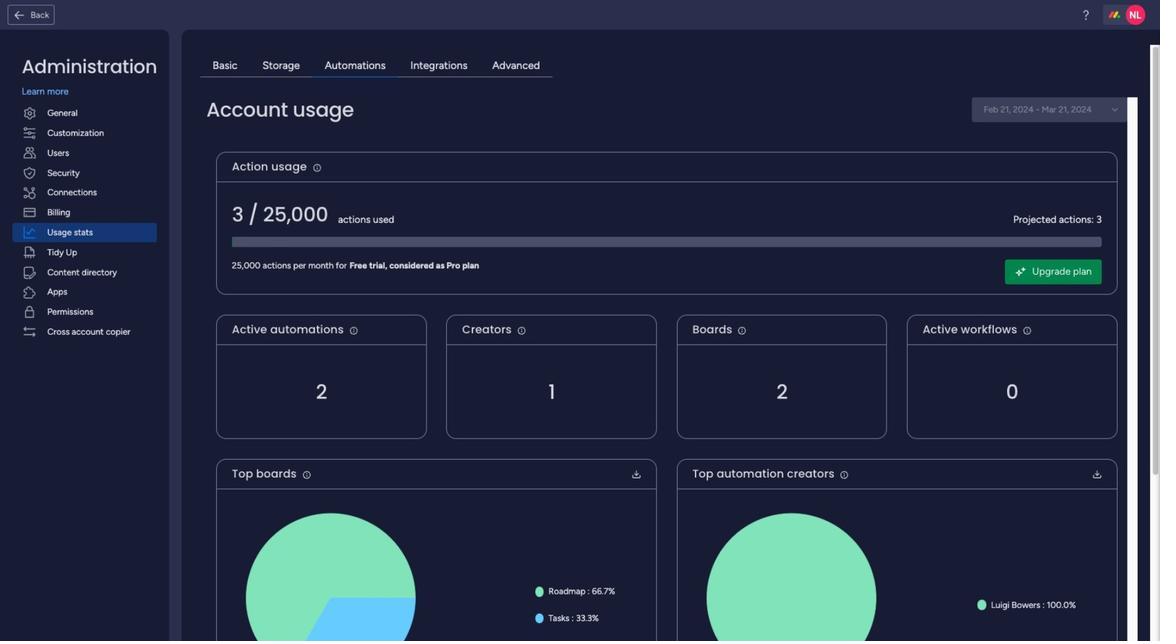 Task type: vqa. For each thing, say whether or not it's contained in the screenshot.
Export CSV image
yes



Task type: locate. For each thing, give the bounding box(es) containing it.
help image
[[1080, 9, 1093, 21]]

back to workspace image
[[13, 9, 26, 21]]

0 horizontal spatial region
[[217, 490, 656, 642]]

1 export csv image from the left
[[632, 470, 642, 480]]

1 horizontal spatial export csv image
[[1092, 470, 1102, 480]]

region for first export csv image from the left
[[217, 490, 656, 642]]

1 horizontal spatial region
[[678, 490, 1117, 642]]

1 region from the left
[[217, 490, 656, 642]]

export csv image
[[632, 470, 642, 480], [1092, 470, 1102, 480]]

2 region from the left
[[678, 490, 1117, 642]]

0 horizontal spatial export csv image
[[632, 470, 642, 480]]

region
[[217, 490, 656, 642], [678, 490, 1117, 642]]



Task type: describe. For each thing, give the bounding box(es) containing it.
noah lott image
[[1126, 5, 1146, 25]]

2 export csv image from the left
[[1092, 470, 1102, 480]]

region for 2nd export csv image from left
[[678, 490, 1117, 642]]



